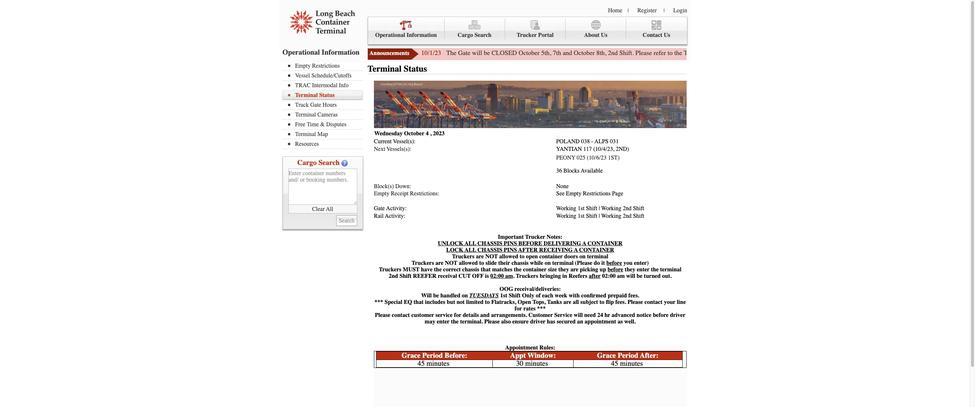 Task type: locate. For each thing, give the bounding box(es) containing it.
0 horizontal spatial 1st
[[500, 293, 507, 299]]

activity:
[[386, 206, 407, 212], [385, 213, 405, 220]]

1 horizontal spatial hours
[[715, 49, 731, 57]]

restrictions up vessel schedule/cutoffs link
[[312, 63, 340, 69]]

0 vertical spatial will
[[472, 49, 482, 57]]

1 us from the left
[[601, 32, 608, 38]]

truck
[[684, 49, 699, 57], [295, 102, 309, 108]]

0 vertical spatial empty
[[295, 63, 311, 69]]

status
[[404, 64, 427, 74], [319, 92, 335, 99]]

block(s) down:
[[374, 183, 411, 190]]

terminal down "announcements"
[[368, 64, 402, 74]]

1 horizontal spatial that
[[481, 267, 491, 273]]

1 vertical spatial contact
[[392, 312, 410, 319]]

login link
[[674, 7, 687, 14]]

0 vertical spatial truck
[[684, 49, 699, 57]]

1 horizontal spatial cargo search
[[458, 32, 492, 38]]

enter right you at right
[[637, 267, 650, 273]]

activity: for ​rail activity:
[[385, 213, 405, 220]]

truck inside empty restrictions vessel schedule/cutoffs trac intermodal info terminal status truck gate hours terminal cameras free time & disputes terminal map resources
[[295, 102, 309, 108]]

1 vertical spatial restrictions
[[583, 191, 611, 197]]

1 vertical spatial and
[[480, 312, 490, 319]]

1 horizontal spatial ​grace
[[597, 352, 616, 360]]

terminal cameras link
[[288, 112, 362, 118]]

not
[[486, 254, 498, 260], [445, 260, 458, 267]]

not left their
[[486, 254, 498, 260]]

container up do
[[579, 247, 614, 254]]

that right the eq at left
[[414, 299, 424, 306]]

trac
[[295, 82, 311, 89]]

2 us from the left
[[664, 32, 671, 38]]

status down the 10/1/23
[[404, 64, 427, 74]]

oog
[[500, 286, 513, 293]]

1 chassis from the top
[[478, 241, 502, 247]]

2 they from the left
[[625, 267, 636, 273]]

further
[[768, 49, 786, 57]]

tanks
[[547, 299, 562, 306]]

driver left has
[[530, 319, 546, 325]]

1 all from the top
[[465, 241, 476, 247]]

1st down 1st​​​
[[578, 213, 585, 220]]

not down lock
[[445, 260, 458, 267]]

an
[[577, 319, 583, 325]]

none
[[556, 183, 569, 190]]

all
[[326, 206, 333, 213]]

on inside "oog rec​eival/deliveries: will be handled on tuesdays 1st shift only of each week with confirmed prepaid fees. *** special eq that includes but not limited to flatracks, open tops, tanks are all subject to flip fees. please contact your line for rates *** please contact customer service for details and arrangements. customer service will need 24 hr advanced notice before driver may enter the terminal.  please also ensure driver has secured an appointment as well."
[[462, 293, 468, 299]]

1 horizontal spatial allowed
[[499, 254, 518, 260]]

2 horizontal spatial on
[[580, 254, 586, 260]]

also
[[501, 319, 511, 325]]

0 horizontal spatial terminal
[[552, 260, 574, 267]]

register
[[638, 7, 657, 14]]

1 vertical spatial hours
[[323, 102, 337, 108]]

1 horizontal spatial operational
[[375, 32, 405, 38]]

operational inside 'link'
[[375, 32, 405, 38]]

operational up "announcements"
[[375, 32, 405, 38]]

0 horizontal spatial on
[[462, 293, 468, 299]]

1 horizontal spatial contact
[[645, 299, 663, 306]]

activity: up ​rail activity:
[[386, 206, 407, 212]]

|
[[628, 8, 629, 14], [664, 8, 665, 14], [599, 206, 600, 212], [599, 213, 600, 220]]

fees. right prepaid
[[629, 293, 639, 299]]

us
[[601, 32, 608, 38], [664, 32, 671, 38]]

operational information
[[375, 32, 437, 38], [283, 48, 360, 57]]

117
[[584, 146, 592, 152]]

operational up vessel
[[283, 48, 320, 57]]

restrictions up working 1st​​​ shift | working 2nd shift at bottom right
[[583, 191, 611, 197]]

0 horizontal spatial 45
[[418, 360, 425, 368]]

02:00 right after
[[602, 273, 616, 280]]

0 horizontal spatial menu bar
[[283, 62, 366, 149]]

0 horizontal spatial restrictions
[[312, 63, 340, 69]]

0 vertical spatial cargo
[[458, 32, 473, 38]]

period left "after:"
[[618, 352, 639, 360]]

contact us link
[[626, 19, 687, 39]]

that
[[481, 267, 491, 273], [414, 299, 424, 306]]

(10/4/23,
[[594, 146, 615, 152]]

1 horizontal spatial enter
[[637, 267, 650, 273]]

031
[[610, 139, 619, 145]]

1 vertical spatial trucker
[[525, 234, 545, 241]]

please
[[636, 49, 652, 57], [628, 299, 643, 306], [375, 312, 391, 319], [484, 319, 500, 325]]

2 45 minutes from the left
[[611, 360, 643, 368]]

chassis up .
[[512, 260, 529, 267]]

1 45 minutes from the left
[[418, 360, 450, 368]]

status inside empty restrictions vessel schedule/cutoffs trac intermodal info terminal status truck gate hours terminal cameras free time & disputes terminal map resources
[[319, 92, 335, 99]]

1 vertical spatial cargo
[[297, 159, 317, 167]]

and right 7th
[[563, 49, 572, 57]]

| down working 1st​​​ shift | working 2nd shift at bottom right
[[599, 213, 600, 220]]

customer
[[529, 312, 553, 319]]

1st right tuesdays
[[500, 293, 507, 299]]

turned
[[644, 273, 661, 280]]

enter inside "oog rec​eival/deliveries: will be handled on tuesdays 1st shift only of each week with confirmed prepaid fees. *** special eq that includes but not limited to flatracks, open tops, tanks are all subject to flip fees. please contact your line for rates *** please contact customer service for details and arrangements. customer service will need 24 hr advanced notice before driver may enter the terminal.  please also ensure driver has secured an appointment as well."
[[437, 319, 450, 325]]

status up truck gate hours link
[[319, 92, 335, 99]]

be right the "will"
[[433, 293, 439, 299]]

vessel
[[295, 72, 310, 79]]

period
[[422, 352, 443, 360], [618, 352, 639, 360]]

1 vertical spatial details
[[463, 312, 479, 319]]

will down cargo search 'link'
[[472, 49, 482, 57]]

1 horizontal spatial be
[[484, 49, 490, 57]]

0 vertical spatial contact
[[645, 299, 663, 306]]

0 horizontal spatial enter
[[437, 319, 450, 325]]

off​
[[472, 273, 484, 280]]

only
[[522, 293, 535, 299]]

details right gate
[[800, 49, 817, 57]]

2 vertical spatial will
[[574, 312, 583, 319]]

cargo search inside 'link'
[[458, 32, 492, 38]]

notes:
[[547, 234, 563, 241]]

0 horizontal spatial that
[[414, 299, 424, 306]]

to left slide
[[479, 260, 484, 267]]

2 am from the left
[[617, 273, 625, 280]]

4
[[426, 131, 429, 137]]

your
[[664, 299, 676, 306]]

0 vertical spatial menu bar
[[368, 17, 687, 45]]

1 vertical spatial menu bar
[[283, 62, 366, 149]]

0 horizontal spatial information
[[322, 48, 360, 57]]

1 horizontal spatial they
[[625, 267, 636, 273]]

us right contact
[[664, 32, 671, 38]]

open
[[518, 299, 531, 306]]

need
[[584, 312, 596, 319]]

1 vertical spatial operational information
[[283, 48, 360, 57]]

operational information up empty restrictions link
[[283, 48, 360, 57]]

advanced
[[612, 312, 635, 319]]

pty
[[382, 191, 390, 197]]

1 ​grace from the left
[[402, 352, 421, 360]]

working 1st​​​ shift | working 2nd shift
[[556, 206, 644, 212]]

october
[[519, 49, 540, 57], [574, 49, 595, 57], [404, 131, 424, 137]]

restrictions inside empty restrictions vessel schedule/cutoffs trac intermodal info terminal status truck gate hours terminal cameras free time & disputes terminal map resources
[[312, 63, 340, 69]]

1 vertical spatial be
[[637, 273, 643, 280]]

and down limited
[[480, 312, 490, 319]]

0 vertical spatial enter
[[637, 267, 650, 273]]

None submit
[[336, 216, 357, 227]]

0 horizontal spatial 45 minutes
[[418, 360, 450, 368]]

0 vertical spatial operational
[[375, 32, 405, 38]]

enter right may
[[437, 319, 450, 325]]

: down rules:
[[554, 352, 556, 360]]

0 horizontal spatial details
[[463, 312, 479, 319]]

1 vertical spatial truck
[[295, 102, 309, 108]]

: down terminal.
[[465, 352, 468, 360]]

0 horizontal spatial ​grace
[[402, 352, 421, 360]]

truckers left the must
[[379, 267, 402, 273]]

fees.
[[629, 293, 639, 299], [616, 299, 626, 306]]

please down special
[[375, 312, 391, 319]]

1 horizontal spatial truck
[[684, 49, 699, 57]]

working down working 1st​​​ shift | working 2nd shift at bottom right
[[602, 213, 622, 220]]

as
[[618, 319, 623, 325]]

0 horizontal spatial operational
[[283, 48, 320, 57]]

contact
[[645, 299, 663, 306], [392, 312, 410, 319]]

0 horizontal spatial us
[[601, 32, 608, 38]]

for right page
[[759, 49, 767, 57]]

time
[[307, 121, 319, 128]]

1 vertical spatial activity:
[[385, 213, 405, 220]]

1 horizontal spatial 45
[[611, 360, 618, 368]]

truck right refer in the right top of the page
[[684, 49, 699, 57]]

tuesdays
[[470, 293, 499, 299]]

please up notice
[[628, 299, 643, 306]]

notice
[[637, 312, 652, 319]]

1 horizontal spatial 02:00
[[602, 273, 616, 280]]

working up working 1st shift | working 2nd shift
[[602, 206, 622, 212]]

0 horizontal spatial :
[[465, 352, 468, 360]]

1 : from the left
[[465, 352, 468, 360]]

be inside 'important trucker notes: unlock all chassis pins before delivering a container lock all chassis pins after receiving a container truckers are not allowed to open container doors on terminal truckers are not allowed to slide their chassis while on terminal (please do it before you enter) truckers must have the correct chassis that matches the container size they are picking up before they enter the terminal 2nd shift reefer receival cut off​ is 02:00 am . ​truckers bringing in reefers after 02:00 am will be turned out.​'
[[637, 273, 643, 280]]

current vessel(s):
[[374, 139, 416, 145]]

0 vertical spatial restrictions
[[312, 63, 340, 69]]

period left before
[[422, 352, 443, 360]]

cut
[[459, 273, 471, 280]]

0 vertical spatial container
[[540, 254, 563, 260]]

0 vertical spatial operational information
[[375, 32, 437, 38]]

about
[[584, 32, 600, 38]]

| left the login link
[[664, 8, 665, 14]]

matches
[[492, 267, 513, 273]]

truckers up correct
[[452, 254, 475, 260]]

terminal up up
[[587, 254, 609, 260]]

trac intermodal info link
[[288, 82, 362, 89]]

1 horizontal spatial details
[[800, 49, 817, 57]]

trucker portal
[[517, 32, 554, 38]]

​grace for ​grace period before :
[[402, 352, 421, 360]]

unlock
[[438, 241, 463, 247]]

container up size
[[540, 254, 563, 260]]

45 left before
[[418, 360, 425, 368]]

details down limited
[[463, 312, 479, 319]]

| up working 1st shift | working 2nd shift
[[599, 206, 600, 212]]

2 chassis from the top
[[478, 247, 502, 254]]

the right the have
[[434, 267, 442, 273]]

pins down "important"
[[504, 247, 517, 254]]

1 horizontal spatial 1st
[[578, 213, 585, 220]]

terminal status link
[[288, 92, 362, 99]]

on right doors
[[580, 254, 586, 260]]

1 horizontal spatial menu bar
[[368, 17, 687, 45]]

1 pins from the top
[[504, 241, 517, 247]]

0 vertical spatial hours
[[715, 49, 731, 57]]

1 horizontal spatial ***
[[537, 306, 546, 312]]

gate up '​rail'
[[374, 206, 385, 212]]

0 horizontal spatial not
[[445, 260, 458, 267]]

terminal map link
[[288, 131, 362, 138]]

after:
[[640, 352, 659, 360]]

of
[[536, 293, 541, 299]]

on right while
[[545, 260, 551, 267]]

container
[[588, 241, 623, 247], [579, 247, 614, 254]]

october left 8th,
[[574, 49, 595, 57]]

truckers up reefer
[[412, 260, 434, 267]]

1 vertical spatial operational
[[283, 48, 320, 57]]

1 horizontal spatial search
[[475, 32, 492, 38]]

hours inside empty restrictions vessel schedule/cutoffs trac intermodal info terminal status truck gate hours terminal cameras free time & disputes terminal map resources
[[323, 102, 337, 108]]

0 vertical spatial be
[[484, 49, 490, 57]]

cargo search
[[458, 32, 492, 38], [297, 159, 340, 167]]

are left all
[[564, 299, 572, 306]]

2nd inside 'important trucker notes: unlock all chassis pins before delivering a container lock all chassis pins after receiving a container truckers are not allowed to open container doors on terminal truckers are not allowed to slide their chassis while on terminal (please do it before you enter) truckers must have the correct chassis that matches the container size they are picking up before they enter the terminal 2nd shift reefer receival cut off​ is 02:00 am . ​truckers bringing in reefers after 02:00 am will be turned out.​'
[[389, 273, 398, 280]]

chassis
[[478, 241, 502, 247], [478, 247, 502, 254]]

:
[[465, 352, 468, 360], [554, 352, 556, 360]]

menu bar
[[368, 17, 687, 45], [283, 62, 366, 149]]

trucker
[[517, 32, 537, 38], [525, 234, 545, 241]]

terminal right enter)
[[660, 267, 682, 273]]

driver down 'line'
[[670, 312, 686, 319]]

fees. right flip
[[616, 299, 626, 306]]

confirmed
[[581, 293, 607, 299]]

rates
[[524, 306, 536, 312]]

will
[[421, 293, 432, 299]]

terminal up in
[[552, 260, 574, 267]]

​grace
[[402, 352, 421, 360], [597, 352, 616, 360]]

the left week.
[[828, 49, 836, 57]]

will left "need" at the right
[[574, 312, 583, 319]]

it
[[602, 260, 605, 267]]

that inside "oog rec​eival/deliveries: will be handled on tuesdays 1st shift only of each week with confirmed prepaid fees. *** special eq that includes but not limited to flatracks, open tops, tanks are all subject to flip fees. please contact your line for rates *** please contact customer service for details and arrangements. customer service will need 24 hr advanced notice before driver may enter the terminal.  please also ensure driver has secured an appointment as well."
[[414, 299, 424, 306]]

0 horizontal spatial be
[[433, 293, 439, 299]]

0 horizontal spatial contact
[[392, 312, 410, 319]]

line
[[677, 299, 686, 306]]

before
[[445, 352, 465, 360]]

*** right rates
[[537, 306, 546, 312]]

am down you at right
[[617, 273, 625, 280]]

1 02:00 from the left
[[490, 273, 504, 280]]

2 ​grace from the left
[[597, 352, 616, 360]]

has
[[547, 319, 555, 325]]

1 vertical spatial status
[[319, 92, 335, 99]]

0 horizontal spatial empty
[[295, 63, 311, 69]]

gate inside empty restrictions vessel schedule/cutoffs trac intermodal info terminal status truck gate hours terminal cameras free time & disputes terminal map resources
[[310, 102, 321, 108]]

0 horizontal spatial will
[[472, 49, 482, 57]]

1 period from the left
[[422, 352, 443, 360]]

45 minutes
[[418, 360, 450, 368], [611, 360, 643, 368]]

operational information up "announcements"
[[375, 32, 437, 38]]

2 vertical spatial be
[[433, 293, 439, 299]]

1 vertical spatial empty
[[566, 191, 582, 197]]

hours up cameras
[[323, 102, 337, 108]]

02:00
[[490, 273, 504, 280], [602, 273, 616, 280]]

1 horizontal spatial :
[[554, 352, 556, 360]]

for left rates
[[515, 306, 522, 312]]

0 horizontal spatial fees.
[[616, 299, 626, 306]]

45 left "after:"
[[611, 360, 618, 368]]

the left terminal.
[[451, 319, 459, 325]]

allowed up matches
[[499, 254, 518, 260]]

contact down the eq at left
[[392, 312, 410, 319]]

that left matches
[[481, 267, 491, 273]]

wednesday
[[374, 131, 403, 137]]

1 horizontal spatial cargo
[[458, 32, 473, 38]]

information inside 'link'
[[407, 32, 437, 38]]

container down open
[[523, 267, 547, 273]]

they right size
[[559, 267, 569, 273]]

2 horizontal spatial minutes
[[620, 360, 643, 368]]

45
[[418, 360, 425, 368], [611, 360, 618, 368]]

shift inside 'important trucker notes: unlock all chassis pins before delivering a container lock all chassis pins after receiving a container truckers are not allowed to open container doors on terminal truckers are not allowed to slide their chassis while on terminal (please do it before you enter) truckers must have the correct chassis that matches the container size they are picking up before they enter the terminal 2nd shift reefer receival cut off​ is 02:00 am . ​truckers bringing in reefers after 02:00 am will be turned out.​'
[[400, 273, 412, 280]]

1 horizontal spatial us
[[664, 32, 671, 38]]

the right refer in the right top of the page
[[675, 49, 683, 57]]

truck down trac
[[295, 102, 309, 108]]

cargo
[[458, 32, 473, 38], [297, 159, 317, 167]]

week
[[555, 293, 568, 299]]

page​
[[612, 191, 624, 197]]

shift inside "oog rec​eival/deliveries: will be handled on tuesdays 1st shift only of each week with confirmed prepaid fees. *** special eq that includes but not limited to flatracks, open tops, tanks are all subject to flip fees. please contact your line for rates *** please contact customer service for details and arrangements. customer service will need 24 hr advanced notice before driver may enter the terminal.  please also ensure driver has secured an appointment as well."
[[509, 293, 521, 299]]

24
[[598, 312, 603, 319]]

1 horizontal spatial empty
[[566, 191, 582, 197]]

out.​
[[662, 273, 672, 280]]

to left open
[[520, 254, 525, 260]]

0 horizontal spatial they
[[559, 267, 569, 273]]

am up oog
[[505, 273, 513, 280]]

2 period from the left
[[618, 352, 639, 360]]

0 horizontal spatial period
[[422, 352, 443, 360]]

hours left web
[[715, 49, 731, 57]]

0 horizontal spatial truckers
[[379, 267, 402, 273]]

october left 5th,
[[519, 49, 540, 57]]

on right the handled
[[462, 293, 468, 299]]

*** left special
[[375, 299, 383, 306]]

are
[[476, 254, 484, 260], [436, 260, 444, 267], [571, 267, 579, 273], [564, 299, 572, 306]]

1 vertical spatial information
[[322, 48, 360, 57]]

,
[[430, 131, 432, 137]]

0 horizontal spatial minutes
[[427, 360, 450, 368]]

0 vertical spatial details
[[800, 49, 817, 57]]

search inside 'link'
[[475, 32, 492, 38]]

3 minutes from the left
[[620, 360, 643, 368]]

1 vertical spatial that
[[414, 299, 424, 306]]

receipt
[[391, 191, 409, 197]]

0 horizontal spatial a
[[574, 247, 578, 254]]

1 minutes from the left
[[427, 360, 450, 368]]

secured
[[557, 319, 576, 325]]

0 vertical spatial information
[[407, 32, 437, 38]]

empty restrictions link
[[288, 63, 362, 69]]

0 horizontal spatial cargo search
[[297, 159, 340, 167]]

us inside 'link'
[[664, 32, 671, 38]]

us right about
[[601, 32, 608, 38]]

1 horizontal spatial will
[[574, 312, 583, 319]]

1 horizontal spatial operational information
[[375, 32, 437, 38]]

0 horizontal spatial chassis
[[462, 267, 479, 273]]

information up the 10/1/23
[[407, 32, 437, 38]]

will inside 'important trucker notes: unlock all chassis pins before delivering a container lock all chassis pins after receiving a container truckers are not allowed to open container doors on terminal truckers are not allowed to slide their chassis while on terminal (please do it before you enter) truckers must have the correct chassis that matches the container size they are picking up before they enter the terminal 2nd shift reefer receival cut off​ is 02:00 am . ​truckers bringing in reefers after 02:00 am will be turned out.​'
[[626, 273, 635, 280]]

1 vertical spatial will
[[626, 273, 635, 280]]



Task type: vqa. For each thing, say whether or not it's contained in the screenshot.
see empty restrictions page​
yes



Task type: describe. For each thing, give the bounding box(es) containing it.
us for about us
[[601, 32, 608, 38]]

0 horizontal spatial october
[[404, 131, 424, 137]]

disputes
[[326, 121, 347, 128]]

0 horizontal spatial allowed
[[459, 260, 478, 267]]

for down the not
[[454, 312, 462, 319]]

are left slide
[[476, 254, 484, 260]]

be inside "oog rec​eival/deliveries: will be handled on tuesdays 1st shift only of each week with confirmed prepaid fees. *** special eq that includes but not limited to flatracks, open tops, tanks are all subject to flip fees. please contact your line for rates *** please contact customer service for details and arrangements. customer service will need 24 hr advanced notice before driver may enter the terminal.  please also ensure driver has secured an appointment as well."
[[433, 293, 439, 299]]

activity: for gate activity:
[[386, 206, 407, 212]]

1 vertical spatial search
[[319, 159, 340, 167]]

peony 025  (10/6/23 1st)
[[556, 155, 620, 161]]

block(s)
[[374, 183, 394, 190]]

to left flip
[[600, 299, 605, 306]]

is
[[485, 273, 489, 280]]

map
[[318, 131, 328, 138]]

appt window :
[[510, 352, 556, 360]]

(please
[[575, 260, 593, 267]]

blocks
[[564, 168, 580, 174]]

0 horizontal spatial driver
[[530, 319, 546, 325]]

terminal up free
[[295, 112, 316, 118]]

page
[[745, 49, 757, 57]]

yantian
[[556, 146, 582, 152]]

cameras
[[318, 112, 338, 118]]

refer
[[654, 49, 666, 57]]

to right refer in the right top of the page
[[668, 49, 673, 57]]

ensure
[[513, 319, 529, 325]]

​grace for ​grace period after:
[[597, 352, 616, 360]]

tops,
[[533, 299, 546, 306]]

2 horizontal spatial truckers
[[452, 254, 475, 260]]

cargo inside 'link'
[[458, 32, 473, 38]]

details inside "oog rec​eival/deliveries: will be handled on tuesdays 1st shift only of each week with confirmed prepaid fees. *** special eq that includes but not limited to flatracks, open tops, tanks are all subject to flip fees. please contact your line for rates *** please contact customer service for details and arrangements. customer service will need 24 hr advanced notice before driver may enter the terminal.  please also ensure driver has secured an appointment as well."
[[463, 312, 479, 319]]

0 vertical spatial status
[[404, 64, 427, 74]]

0 horizontal spatial cargo
[[297, 159, 317, 167]]

| right home link
[[628, 8, 629, 14]]

1 horizontal spatial driver
[[670, 312, 686, 319]]

1 horizontal spatial not
[[486, 254, 498, 260]]

open
[[526, 254, 538, 260]]

up
[[600, 267, 606, 273]]

service
[[436, 312, 453, 319]]

1 horizontal spatial fees.
[[629, 293, 639, 299]]

appointment rules:
[[505, 345, 555, 352]]

1 horizontal spatial a
[[583, 241, 586, 247]]

poland
[[556, 139, 580, 145]]

1st)
[[608, 155, 620, 161]]

that inside 'important trucker notes: unlock all chassis pins before delivering a container lock all chassis pins after receiving a container truckers are not allowed to open container doors on terminal truckers are not allowed to slide their chassis while on terminal (please do it before you enter) truckers must have the correct chassis that matches the container size they are picking up before they enter the terminal 2nd shift reefer receival cut off​ is 02:00 am . ​truckers bringing in reefers after 02:00 am will be turned out.​'
[[481, 267, 491, 273]]

are right in
[[571, 267, 579, 273]]

els(s):
[[397, 146, 412, 152]]

will inside "oog rec​eival/deliveries: will be handled on tuesdays 1st shift only of each week with confirmed prepaid fees. *** special eq that includes but not limited to flatracks, open tops, tanks are all subject to flip fees. please contact your line for rates *** please contact customer service for details and arrangements. customer service will need 24 hr advanced notice before driver may enter the terminal.  please also ensure driver has secured an appointment as well."
[[574, 312, 583, 319]]

30 minutes
[[516, 360, 548, 368]]

each
[[542, 293, 554, 299]]

ve
[[387, 146, 393, 152]]

​truckers
[[516, 273, 538, 280]]

web
[[733, 49, 743, 57]]

their
[[498, 260, 510, 267]]

bringing
[[540, 273, 561, 280]]

yantian 117 (10/4/23, 2nd)
[[556, 146, 629, 152]]

please left refer in the right top of the page
[[636, 49, 652, 57]]

the inside "oog rec​eival/deliveries: will be handled on tuesdays 1st shift only of each week with confirmed prepaid fees. *** special eq that includes but not limited to flatracks, open tops, tanks are all subject to flip fees. please contact your line for rates *** please contact customer service for details and arrangements. customer service will need 24 hr advanced notice before driver may enter the terminal.  please also ensure driver has secured an appointment as well."
[[451, 319, 459, 325]]

gate
[[788, 49, 799, 57]]

before inside "oog rec​eival/deliveries: will be handled on tuesdays 1st shift only of each week with confirmed prepaid fees. *** special eq that includes but not limited to flatracks, open tops, tanks are all subject to flip fees. please contact your line for rates *** please contact customer service for details and arrangements. customer service will need 24 hr advanced notice before driver may enter the terminal.  please also ensure driver has secured an appointment as well."
[[653, 312, 669, 319]]

​rail activity:
[[374, 213, 405, 220]]

0 horizontal spatial ***
[[375, 299, 383, 306]]

gate right the
[[458, 49, 471, 57]]

working 1st shift | working 2nd shift
[[556, 213, 644, 220]]

eq
[[404, 299, 412, 306]]

week.
[[838, 49, 853, 57]]

working down see
[[556, 213, 577, 220]]

2 : from the left
[[554, 352, 556, 360]]

0 vertical spatial trucker
[[517, 32, 537, 38]]

before right it
[[607, 260, 622, 267]]

current
[[374, 139, 392, 145]]

must
[[403, 267, 420, 273]]

for left week.
[[819, 49, 826, 57]]

are inside "oog rec​eival/deliveries: will be handled on tuesdays 1st shift only of each week with confirmed prepaid fees. *** special eq that includes but not limited to flatracks, open tops, tanks are all subject to flip fees. please contact your line for rates *** please contact customer service for details and arrangements. customer service will need 24 hr advanced notice before driver may enter the terminal.  please also ensure driver has secured an appointment as well."
[[564, 299, 572, 306]]

reefer
[[413, 273, 437, 280]]

oog rec​eival/deliveries: will be handled on tuesdays 1st shift only of each week with confirmed prepaid fees. *** special eq that includes but not limited to flatracks, open tops, tanks are all subject to flip fees. please contact your line for rates *** please contact customer service for details and arrangements. customer service will need 24 hr advanced notice before driver may enter the terminal.  please also ensure driver has secured an appointment as well.
[[375, 286, 686, 325]]

2 pins from the top
[[504, 247, 517, 254]]

1 am from the left
[[505, 273, 513, 280]]

2 45 from the left
[[611, 360, 618, 368]]

the
[[447, 49, 457, 57]]

terminal.
[[460, 319, 483, 325]]

are right the have
[[436, 260, 444, 267]]

2 all from the top
[[465, 247, 476, 254]]

the right their
[[514, 267, 522, 273]]

empty inside empty restrictions vessel schedule/cutoffs trac intermodal info terminal status truck gate hours terminal cameras free time & disputes terminal map resources
[[295, 63, 311, 69]]

see empty restrictions page​
[[556, 191, 624, 197]]

1st inside "oog rec​eival/deliveries: will be handled on tuesdays 1st shift only of each week with confirmed prepaid fees. *** special eq that includes but not limited to flatracks, open tops, tanks are all subject to flip fees. please contact your line for rates *** please contact customer service for details and arrangements. customer service will need 24 hr advanced notice before driver may enter the terminal.  please also ensure driver has secured an appointment as well."
[[500, 293, 507, 299]]

1 horizontal spatial chassis
[[512, 260, 529, 267]]

doors
[[564, 254, 578, 260]]

1 horizontal spatial truckers
[[412, 260, 434, 267]]

em pty receipt restrictions:​
[[374, 191, 439, 197]]

subject
[[581, 299, 598, 306]]

down:
[[395, 183, 411, 190]]

terminal up resources on the top
[[295, 131, 316, 138]]

login
[[674, 7, 687, 14]]

container up it
[[588, 241, 623, 247]]

​grace period before :
[[402, 352, 468, 360]]

us for contact us
[[664, 32, 671, 38]]

the left out.​
[[651, 267, 659, 273]]

important trucker notes: unlock all chassis pins before delivering a container lock all chassis pins after receiving a container truckers are not allowed to open container doors on terminal truckers are not allowed to slide their chassis while on terminal (please do it before you enter) truckers must have the correct chassis that matches the container size they are picking up before they enter the terminal 2nd shift reefer receival cut off​ is 02:00 am . ​truckers bringing in reefers after 02:00 am will be turned out.​
[[379, 234, 682, 280]]

1 vertical spatial container
[[523, 267, 547, 273]]

intermodal
[[312, 82, 338, 89]]

limited
[[466, 299, 484, 306]]

025
[[577, 155, 586, 161]]

terminal down trac
[[295, 92, 318, 99]]

period for after:
[[618, 352, 639, 360]]

period for before
[[422, 352, 443, 360]]

1 horizontal spatial terminal
[[587, 254, 609, 260]]

enter inside 'important trucker notes: unlock all chassis pins before delivering a container lock all chassis pins after receiving a container truckers are not allowed to open container doors on terminal truckers are not allowed to slide their chassis while on terminal (please do it before you enter) truckers must have the correct chassis that matches the container size they are picking up before they enter the terminal 2nd shift reefer receival cut off​ is 02:00 am . ​truckers bringing in reefers after 02:00 am will be turned out.​'
[[637, 267, 650, 273]]

operational information link
[[368, 19, 445, 39]]

trucker inside 'important trucker notes: unlock all chassis pins before delivering a container lock all chassis pins after receiving a container truckers are not allowed to open container doors on terminal truckers are not allowed to slide their chassis while on terminal (please do it before you enter) truckers must have the correct chassis that matches the container size they are picking up before they enter the terminal 2nd shift reefer receival cut off​ is 02:00 am . ​truckers bringing in reefers after 02:00 am will be turned out.​'
[[525, 234, 545, 241]]

0 horizontal spatial operational information
[[283, 48, 360, 57]]

picking
[[580, 267, 598, 273]]

038
[[581, 139, 590, 145]]

working left 1st​​​
[[556, 206, 577, 212]]

in
[[563, 273, 567, 280]]

arrangements.
[[491, 312, 527, 319]]

1 horizontal spatial restrictions
[[583, 191, 611, 197]]

5th,
[[541, 49, 551, 57]]

1 horizontal spatial on
[[545, 260, 551, 267]]

clear
[[312, 206, 325, 213]]

7th
[[553, 49, 561, 57]]

1 45 from the left
[[418, 360, 425, 368]]

resources link
[[288, 141, 362, 148]]

(10/6/23
[[587, 155, 607, 161]]

1 horizontal spatial october
[[519, 49, 540, 57]]

2 horizontal spatial october
[[574, 49, 595, 57]]

and inside "oog rec​eival/deliveries: will be handled on tuesdays 1st shift only of each week with confirmed prepaid fees. *** special eq that includes but not limited to flatracks, open tops, tanks are all subject to flip fees. please contact your line for rates *** please contact customer service for details and arrangements. customer service will need 24 hr advanced notice before driver may enter the terminal.  please also ensure driver has secured an appointment as well."
[[480, 312, 490, 319]]

0 vertical spatial and
[[563, 49, 572, 57]]

clear all button
[[288, 205, 357, 214]]

operational information inside 'link'
[[375, 32, 437, 38]]

Enter container numbers and/ or booking numbers.  text field
[[288, 169, 357, 205]]

trucker portal link
[[505, 19, 566, 39]]

before right up
[[608, 267, 623, 273]]

1st​​​
[[578, 206, 585, 212]]

to right limited
[[485, 299, 490, 306]]

2 horizontal spatial terminal
[[660, 267, 682, 273]]

delivering
[[544, 241, 581, 247]]

8th,
[[597, 49, 607, 57]]

schedule/cutoffs
[[312, 72, 352, 79]]

menu bar containing empty restrictions
[[283, 62, 366, 149]]

-
[[592, 139, 593, 145]]

1 they from the left
[[559, 267, 569, 273]]

ext
[[378, 146, 385, 152]]

gate left web
[[701, 49, 713, 57]]

2 02:00 from the left
[[602, 273, 616, 280]]

slide
[[486, 260, 497, 267]]

menu bar containing operational information
[[368, 17, 687, 45]]

contact us
[[643, 32, 671, 38]]

free
[[295, 121, 306, 128]]

well.
[[625, 319, 636, 325]]

n
[[374, 146, 378, 152]]

2 minutes from the left
[[525, 360, 548, 368]]

after
[[518, 247, 538, 254]]

receiving
[[539, 247, 573, 254]]

cargo search link
[[445, 19, 505, 39]]

hr
[[605, 312, 611, 319]]

after
[[589, 273, 601, 280]]

10/1/23 the gate will be closed october 5th, 7th and october 8th, 2nd shift. please refer to the truck gate hours web page for further gate details for the week.
[[421, 49, 853, 57]]

.
[[513, 273, 515, 280]]

prepaid
[[608, 293, 627, 299]]

please left also
[[484, 319, 500, 325]]

enter)
[[634, 260, 649, 267]]



